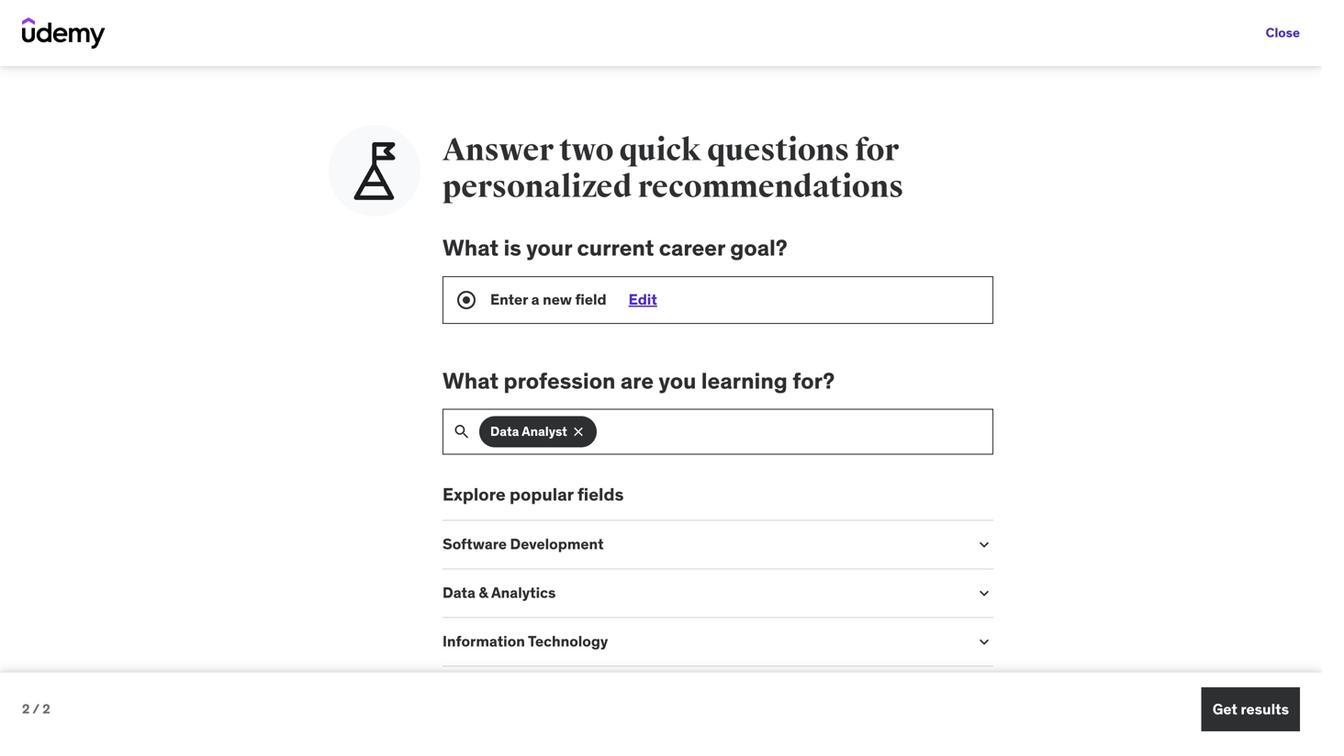 Task type: locate. For each thing, give the bounding box(es) containing it.
1 horizontal spatial 2
[[42, 701, 50, 718]]

quick
[[620, 131, 702, 169]]

close button
[[1266, 15, 1301, 51]]

is
[[504, 234, 522, 262]]

explore popular fields
[[443, 484, 624, 506]]

recommendations
[[638, 168, 904, 206]]

analytics
[[491, 584, 556, 602]]

fields
[[578, 484, 624, 506]]

1 horizontal spatial for
[[856, 131, 899, 169]]

edit for edit
[[629, 290, 658, 309]]

questions
[[707, 131, 850, 169]]

what
[[443, 234, 499, 262], [443, 367, 499, 395]]

1 small image from the top
[[976, 536, 994, 554]]

software development button
[[443, 535, 961, 554]]

1 vertical spatial you
[[659, 367, 697, 395]]

a
[[532, 290, 540, 309]]

1 vertical spatial edit
[[392, 394, 417, 410]]

results
[[1241, 700, 1290, 719]]

2 what from the top
[[443, 367, 499, 395]]

career
[[659, 234, 726, 262]]

1 vertical spatial small image
[[976, 585, 994, 603]]

what left is
[[443, 234, 499, 262]]

occupation
[[420, 394, 489, 410]]

2
[[22, 701, 30, 718], [42, 701, 50, 718]]

what is your current career goal?
[[443, 234, 788, 262]]

1 vertical spatial what
[[443, 367, 499, 395]]

1 what from the top
[[443, 234, 499, 262]]

edit for edit occupation
[[392, 394, 417, 410]]

new
[[543, 290, 572, 309]]

0 vertical spatial data
[[491, 424, 519, 440]]

for inside answer two quick questions for personalized recommendations
[[856, 131, 899, 169]]

are
[[621, 367, 654, 395]]

data left analyst
[[491, 424, 519, 440]]

0 vertical spatial you
[[267, 35, 305, 62]]

you
[[267, 35, 305, 62], [659, 367, 697, 395]]

1 horizontal spatial data
[[491, 424, 519, 440]]

0 horizontal spatial 2
[[22, 701, 30, 718]]

small image
[[976, 633, 994, 652]]

2 small image from the top
[[976, 585, 994, 603]]

edit
[[629, 290, 658, 309], [392, 394, 417, 410]]

goal?
[[731, 234, 788, 262]]

your
[[527, 234, 572, 262]]

small image
[[976, 536, 994, 554], [976, 585, 994, 603]]

1 vertical spatial for
[[856, 131, 899, 169]]

edit right field
[[629, 290, 658, 309]]

information
[[443, 632, 525, 651]]

0 vertical spatial for
[[232, 35, 262, 62]]

&
[[479, 584, 488, 602]]

2 / 2
[[22, 701, 50, 718]]

0 horizontal spatial data
[[443, 584, 476, 602]]

answer two quick questions for personalized recommendations
[[443, 131, 904, 206]]

1 horizontal spatial edit
[[629, 290, 658, 309]]

two
[[560, 131, 614, 169]]

1 vertical spatial data
[[443, 584, 476, 602]]

0 vertical spatial what
[[443, 234, 499, 262]]

data
[[491, 424, 519, 440], [443, 584, 476, 602]]

0 vertical spatial small image
[[976, 536, 994, 554]]

information technology button
[[443, 632, 961, 651]]

edit left the occupation
[[392, 394, 417, 410]]

data left '&'
[[443, 584, 476, 602]]

2 right the /
[[42, 701, 50, 718]]

software development
[[443, 535, 604, 554]]

for
[[232, 35, 262, 62], [856, 131, 899, 169]]

0 vertical spatial edit
[[629, 290, 658, 309]]

data inside button
[[491, 424, 519, 440]]

what up submit search icon
[[443, 367, 499, 395]]

recommended for you
[[68, 35, 305, 62]]

0 horizontal spatial edit
[[392, 394, 417, 410]]

data & analytics button
[[443, 584, 961, 602]]

deselect image
[[571, 425, 586, 440]]

what profession are you learning for?
[[443, 367, 835, 395]]

2 left the /
[[22, 701, 30, 718]]

0 horizontal spatial for
[[232, 35, 262, 62]]



Task type: vqa. For each thing, say whether or not it's contained in the screenshot.
Data in the button
yes



Task type: describe. For each thing, give the bounding box(es) containing it.
data for data analyst
[[491, 424, 519, 440]]

for?
[[793, 367, 835, 395]]

enter
[[491, 290, 528, 309]]

enter a new field
[[491, 290, 607, 309]]

learning
[[702, 367, 788, 395]]

what for what profession are you learning for?
[[443, 367, 499, 395]]

technology
[[528, 632, 608, 651]]

get results button
[[1202, 688, 1301, 732]]

small image for data & analytics
[[976, 585, 994, 603]]

edit button
[[629, 290, 658, 309]]

edit occupation
[[392, 394, 489, 410]]

1 horizontal spatial you
[[659, 367, 697, 395]]

information technology
[[443, 632, 608, 651]]

2 2 from the left
[[42, 701, 50, 718]]

0 horizontal spatial you
[[267, 35, 305, 62]]

software
[[443, 535, 507, 554]]

answer
[[443, 131, 554, 169]]

profession
[[504, 367, 616, 395]]

small image for software development
[[976, 536, 994, 554]]

data for data & analytics
[[443, 584, 476, 602]]

1 2 from the left
[[22, 701, 30, 718]]

data analyst button
[[480, 417, 597, 448]]

/
[[32, 701, 40, 718]]

submit search image
[[453, 423, 471, 441]]

analyst
[[522, 424, 567, 440]]

udemy image
[[22, 17, 106, 49]]

popular
[[510, 484, 574, 506]]

data & analytics
[[443, 584, 556, 602]]

personalized
[[443, 168, 632, 206]]

recommended
[[68, 35, 227, 62]]

get
[[1213, 700, 1238, 719]]

get results
[[1213, 700, 1290, 719]]

close
[[1266, 24, 1301, 41]]

edit occupation button
[[392, 394, 489, 410]]

data analyst
[[491, 424, 567, 440]]

explore
[[443, 484, 506, 506]]

development
[[510, 535, 604, 554]]

field
[[575, 290, 607, 309]]

what for what is your current career goal?
[[443, 234, 499, 262]]

Find a profession text field
[[480, 410, 993, 454]]

current
[[577, 234, 654, 262]]



